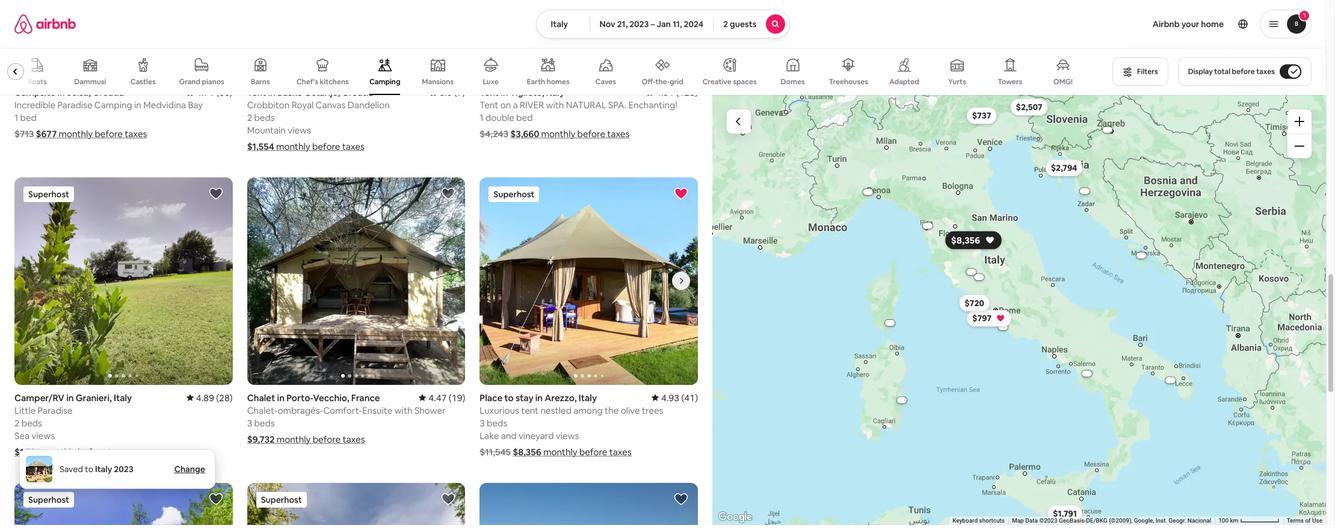 Task type: describe. For each thing, give the bounding box(es) containing it.
keyboard shortcuts button
[[953, 517, 1005, 525]]

4.47 (19)
[[429, 392, 465, 404]]

views inside tent in baške oštarije, croatia crobbiton royal canvas dandelion 2 beds mountain views $1,554 monthly before taxes
[[288, 125, 311, 136]]

monthly inside tent in baške oštarije, croatia crobbiton royal canvas dandelion 2 beds mountain views $1,554 monthly before taxes
[[276, 141, 310, 152]]

nov 21, 2023 – jan 11, 2024 button
[[590, 10, 714, 39]]

bay
[[188, 99, 203, 111]]

$1,791 inside button
[[1053, 508, 1077, 519]]

taxes inside place to stay in arezzo, italy luxurious tent nestled among the olive trees 3 beds lake and vineyard views $11,545 $8,356 monthly before taxes
[[609, 446, 632, 458]]

in for chalet in porto-vecchio, france chalet-ombragés-comfort-ensuite with shower 3 beds $9,732 monthly before taxes
[[277, 392, 285, 404]]

before inside tent in baške oštarije, croatia crobbiton royal canvas dandelion 2 beds mountain views $1,554 monthly before taxes
[[312, 141, 340, 152]]

(128)
[[676, 87, 698, 98]]

$720 button
[[959, 294, 990, 311]]

1 vertical spatial 2023
[[114, 464, 133, 475]]

italy inside italy button
[[551, 19, 568, 29]]

sea
[[14, 430, 30, 442]]

4.93
[[661, 392, 680, 404]]

map data ©2023 geobasis-de/bkg (©2009), google, inst. geogr. nacional
[[1012, 518, 1212, 524]]

enchanting!
[[629, 99, 677, 111]]

tent for tent in baške oštarije, croatia crobbiton royal canvas dandelion 2 beds mountain views $1,554 monthly before taxes
[[247, 87, 266, 98]]

$8,356 inside place to stay in arezzo, italy luxurious tent nestled among the olive trees 3 beds lake and vineyard views $11,545 $8,356 monthly before taxes
[[513, 446, 541, 458]]

a
[[513, 99, 518, 111]]

bed inside tent in tiglieto, italy tent on a river with natural spa. enchanting! 1 double bed $4,243 $3,660 monthly before taxes
[[516, 112, 533, 123]]

yurts
[[948, 77, 966, 87]]

2 inside button
[[723, 19, 728, 29]]

$1,791 inside camper/rv in granieri, italy little paradise 2 beds sea views $1,791 monthly before taxes
[[14, 446, 40, 458]]

5.0 (7)
[[439, 87, 465, 98]]

tiglieto,
[[510, 87, 544, 98]]

boats
[[28, 77, 47, 87]]

kitchens
[[320, 77, 349, 87]]

earth
[[527, 77, 545, 87]]

4.91 out of 5 average rating,  128 reviews image
[[646, 87, 698, 98]]

$713
[[14, 128, 34, 140]]

trees
[[642, 405, 663, 416]]

creative
[[703, 77, 732, 87]]

the
[[605, 405, 619, 416]]

camping inside group
[[369, 77, 400, 87]]

filters
[[1137, 67, 1158, 76]]

before inside campsite in jelsa, croatia incredible paradise camping in medvidina bay 1 bed $713 $677 monthly before taxes
[[95, 128, 123, 140]]

and
[[501, 430, 517, 442]]

in for campsite in jelsa, croatia incredible paradise camping in medvidina bay 1 bed $713 $677 monthly before taxes
[[57, 87, 65, 98]]

4.91 (128)
[[656, 87, 698, 98]]

–
[[651, 19, 655, 29]]

ensuite
[[362, 405, 393, 416]]

add to wishlist: vrh, croatia image
[[441, 492, 456, 507]]

monthly inside place to stay in arezzo, italy luxurious tent nestled among the olive trees 3 beds lake and vineyard views $11,545 $8,356 monthly before taxes
[[543, 446, 577, 458]]

100 km button
[[1215, 517, 1284, 525]]

adapted
[[889, 77, 919, 87]]

monthly inside campsite in jelsa, croatia incredible paradise camping in medvidina bay 1 bed $713 $677 monthly before taxes
[[59, 128, 93, 140]]

medvidina
[[143, 99, 186, 111]]

100 km
[[1219, 518, 1240, 524]]

add to wishlist: chalet in porto-vecchio, france image
[[441, 187, 456, 201]]

4.71 out of 5 average rating,  66 reviews image
[[186, 87, 233, 98]]

4.47
[[429, 392, 447, 404]]

inst.
[[1156, 518, 1168, 524]]

map
[[1012, 518, 1024, 524]]

2 inside tent in baške oštarije, croatia crobbiton royal canvas dandelion 2 beds mountain views $1,554 monthly before taxes
[[247, 112, 252, 123]]

total
[[1215, 67, 1231, 76]]

4.89 (28)
[[196, 392, 233, 404]]

off-the-grid
[[642, 77, 683, 87]]

4.71 (66)
[[196, 87, 233, 98]]

nacional
[[1188, 518, 1212, 524]]

display total before taxes
[[1188, 67, 1275, 76]]

domes
[[781, 77, 805, 87]]

off-
[[642, 77, 656, 87]]

before inside place to stay in arezzo, italy luxurious tent nestled among the olive trees 3 beds lake and vineyard views $11,545 $8,356 monthly before taxes
[[579, 446, 607, 458]]

camping inside campsite in jelsa, croatia incredible paradise camping in medvidina bay 1 bed $713 $677 monthly before taxes
[[94, 99, 132, 111]]

croatia inside campsite in jelsa, croatia incredible paradise camping in medvidina bay 1 bed $713 $677 monthly before taxes
[[93, 87, 124, 98]]

place
[[480, 392, 503, 404]]

airbnb your home link
[[1146, 11, 1231, 37]]

$2,274 button
[[916, 223, 940, 229]]

5.0 out of 5 average rating,  7 reviews image
[[430, 87, 465, 98]]

porto-
[[287, 392, 313, 404]]

$11,545
[[480, 446, 511, 458]]

$797 button
[[967, 310, 1012, 327]]

11,
[[673, 19, 682, 29]]

saved to italy 2023
[[60, 464, 133, 475]]

natural
[[566, 99, 606, 111]]

(66)
[[216, 87, 233, 98]]

3 inside place to stay in arezzo, italy luxurious tent nestled among the olive trees 3 beds lake and vineyard views $11,545 $8,356 monthly before taxes
[[480, 417, 485, 429]]

spaces
[[733, 77, 757, 87]]

taxes right total
[[1257, 67, 1275, 76]]

beds inside tent in baške oštarije, croatia crobbiton royal canvas dandelion 2 beds mountain views $1,554 monthly before taxes
[[254, 112, 275, 123]]

tent
[[521, 405, 539, 416]]

2 guests button
[[713, 10, 790, 39]]

views inside camper/rv in granieri, italy little paradise 2 beds sea views $1,791 monthly before taxes
[[32, 430, 55, 442]]

$2,507 button
[[1011, 98, 1048, 115]]

on
[[500, 99, 511, 111]]

nestled
[[541, 405, 572, 416]]

mansions
[[422, 77, 454, 87]]

tent in baške oštarije, croatia crobbiton royal canvas dandelion 2 beds mountain views $1,554 monthly before taxes
[[247, 87, 390, 152]]

homes
[[547, 77, 570, 87]]

$3,660 inside tent in tiglieto, italy tent on a river with natural spa. enchanting! 1 double bed $4,243 $3,660 monthly before taxes
[[510, 128, 539, 140]]

$2,794
[[1051, 162, 1078, 173]]

$720
[[965, 297, 985, 308]]

4.89 out of 5 average rating,  28 reviews image
[[186, 392, 233, 404]]

monthly inside tent in tiglieto, italy tent on a river with natural spa. enchanting! 1 double bed $4,243 $3,660 monthly before taxes
[[541, 128, 575, 140]]

$2,507 $737
[[972, 101, 1043, 121]]

add to wishlist: tent in bovec, slovenia image
[[209, 492, 223, 507]]

filters button
[[1113, 57, 1168, 86]]

beds inside camper/rv in granieri, italy little paradise 2 beds sea views $1,791 monthly before taxes
[[21, 417, 42, 429]]

castles
[[130, 77, 156, 87]]

zoom out image
[[1295, 141, 1305, 151]]

italy button
[[536, 10, 590, 39]]

chalet-
[[247, 405, 278, 416]]

bed inside campsite in jelsa, croatia incredible paradise camping in medvidina bay 1 bed $713 $677 monthly before taxes
[[20, 112, 37, 123]]

beds inside place to stay in arezzo, italy luxurious tent nestled among the olive trees 3 beds lake and vineyard views $11,545 $8,356 monthly before taxes
[[487, 417, 508, 429]]

google image
[[716, 510, 755, 525]]

$3,660 inside button
[[860, 190, 871, 194]]

monthly inside camper/rv in granieri, italy little paradise 2 beds sea views $1,791 monthly before taxes
[[42, 446, 76, 458]]

camper/rv in granieri, italy little paradise 2 beds sea views $1,791 monthly before taxes
[[14, 392, 132, 458]]

4.93 (41)
[[661, 392, 698, 404]]

geobasis-
[[1059, 518, 1086, 524]]

home
[[1201, 19, 1224, 29]]

before inside chalet in porto-vecchio, france chalet-ombragés-comfort-ensuite with shower 3 beds $9,732 monthly before taxes
[[313, 434, 341, 445]]

crobbiton
[[247, 99, 290, 111]]

the-
[[656, 77, 670, 87]]

pianos
[[202, 77, 224, 87]]



Task type: vqa. For each thing, say whether or not it's contained in the screenshot.
Anti-discrimination
no



Task type: locate. For each thing, give the bounding box(es) containing it.
in up on
[[501, 87, 508, 98]]

$737
[[972, 110, 991, 121]]

camping
[[369, 77, 400, 87], [94, 99, 132, 111]]

before down natural
[[577, 128, 605, 140]]

among
[[574, 405, 603, 416]]

italy right saved
[[95, 464, 112, 475]]

2 inside camper/rv in granieri, italy little paradise 2 beds sea views $1,791 monthly before taxes
[[14, 417, 20, 429]]

chef's
[[297, 77, 318, 87]]

$737 button
[[967, 107, 997, 124]]

0 horizontal spatial $1,791
[[14, 446, 40, 458]]

granieri,
[[76, 392, 112, 404]]

0 horizontal spatial 3
[[247, 417, 252, 429]]

change
[[174, 464, 205, 475]]

before right total
[[1232, 67, 1255, 76]]

to for stay
[[504, 392, 514, 404]]

taxes inside chalet in porto-vecchio, france chalet-ombragés-comfort-ensuite with shower 3 beds $9,732 monthly before taxes
[[343, 434, 365, 445]]

towers
[[998, 77, 1023, 87]]

2 horizontal spatial 1
[[1303, 11, 1306, 19]]

0 horizontal spatial with
[[395, 405, 413, 416]]

add to wishlist: camper/rv in granieri, italy image
[[209, 187, 223, 201]]

1 horizontal spatial 2
[[247, 112, 252, 123]]

1 inside tent in tiglieto, italy tent on a river with natural spa. enchanting! 1 double bed $4,243 $3,660 monthly before taxes
[[480, 112, 484, 123]]

1 vertical spatial 2
[[247, 112, 252, 123]]

in left granieri,
[[66, 392, 74, 404]]

taxes down medvidina
[[125, 128, 147, 140]]

creative spaces
[[703, 77, 757, 87]]

1 horizontal spatial croatia
[[342, 87, 373, 98]]

3 inside chalet in porto-vecchio, france chalet-ombragés-comfort-ensuite with shower 3 beds $9,732 monthly before taxes
[[247, 417, 252, 429]]

1 inside dropdown button
[[1303, 11, 1306, 19]]

0 vertical spatial $1,791
[[14, 446, 40, 458]]

monthly down river
[[541, 128, 575, 140]]

$8,356
[[951, 234, 980, 246], [513, 446, 541, 458]]

keyboard shortcuts
[[953, 518, 1005, 524]]

tent
[[247, 87, 266, 98], [480, 87, 499, 98], [480, 99, 498, 111]]

2023 right saved
[[114, 464, 133, 475]]

1 horizontal spatial with
[[546, 99, 564, 111]]

in inside place to stay in arezzo, italy luxurious tent nestled among the olive trees 3 beds lake and vineyard views $11,545 $8,356 monthly before taxes
[[535, 392, 543, 404]]

views inside place to stay in arezzo, italy luxurious tent nestled among the olive trees 3 beds lake and vineyard views $11,545 $8,356 monthly before taxes
[[556, 430, 579, 442]]

shower
[[415, 405, 446, 416]]

21,
[[617, 19, 628, 29]]

beds up mountain
[[254, 112, 275, 123]]

in for camper/rv in granieri, italy little paradise 2 beds sea views $1,791 monthly before taxes
[[66, 392, 74, 404]]

None search field
[[536, 10, 790, 39]]

before inside camper/rv in granieri, italy little paradise 2 beds sea views $1,791 monthly before taxes
[[78, 446, 106, 458]]

2 horizontal spatial 2
[[723, 19, 728, 29]]

grand
[[179, 77, 200, 87]]

1 vertical spatial $1,791
[[1053, 508, 1077, 519]]

paradise inside camper/rv in granieri, italy little paradise 2 beds sea views $1,791 monthly before taxes
[[38, 405, 73, 416]]

oštarije,
[[304, 87, 340, 98]]

in inside tent in tiglieto, italy tent on a river with natural spa. enchanting! 1 double bed $4,243 $3,660 monthly before taxes
[[501, 87, 508, 98]]

$1,791 left de/bkg
[[1053, 508, 1077, 519]]

zoom in image
[[1295, 117, 1305, 126]]

in for tent in tiglieto, italy tent on a river with natural spa. enchanting! 1 double bed $4,243 $3,660 monthly before taxes
[[501, 87, 508, 98]]

0 horizontal spatial camping
[[94, 99, 132, 111]]

2023 inside button
[[630, 19, 649, 29]]

group containing off-the-grid
[[0, 48, 1098, 95]]

0 vertical spatial $8,356
[[951, 234, 980, 246]]

treehouses
[[829, 77, 868, 87]]

to for italy
[[85, 464, 93, 475]]

$2,794 button
[[1046, 159, 1083, 176]]

in left porto-
[[277, 392, 285, 404]]

tent down 'barns'
[[247, 87, 266, 98]]

monthly inside chalet in porto-vecchio, france chalet-ombragés-comfort-ensuite with shower 3 beds $9,732 monthly before taxes
[[277, 434, 311, 445]]

paradise for campsite
[[57, 99, 92, 111]]

italy inside tent in tiglieto, italy tent on a river with natural spa. enchanting! 1 double bed $4,243 $3,660 monthly before taxes
[[546, 87, 565, 98]]

with inside tent in tiglieto, italy tent on a river with natural spa. enchanting! 1 double bed $4,243 $3,660 monthly before taxes
[[546, 99, 564, 111]]

croatia down dammusi
[[93, 87, 124, 98]]

none search field containing italy
[[536, 10, 790, 39]]

croatia up dandelion
[[342, 87, 373, 98]]

0 horizontal spatial 1
[[14, 112, 18, 123]]

remove from wishlist: place to stay in arezzo, italy image
[[674, 187, 688, 201]]

2 bed from the left
[[516, 112, 533, 123]]

before inside tent in tiglieto, italy tent on a river with natural spa. enchanting! 1 double bed $4,243 $3,660 monthly before taxes
[[577, 128, 605, 140]]

0 vertical spatial to
[[504, 392, 514, 404]]

to inside place to stay in arezzo, italy luxurious tent nestled among the olive trees 3 beds lake and vineyard views $11,545 $8,356 monthly before taxes
[[504, 392, 514, 404]]

taxes inside campsite in jelsa, croatia incredible paradise camping in medvidina bay 1 bed $713 $677 monthly before taxes
[[125, 128, 147, 140]]

3
[[247, 417, 252, 429], [480, 417, 485, 429]]

2 3 from the left
[[480, 417, 485, 429]]

paradise inside campsite in jelsa, croatia incredible paradise camping in medvidina bay 1 bed $713 $677 monthly before taxes
[[57, 99, 92, 111]]

terms of use
[[1287, 518, 1323, 524]]

1 horizontal spatial bed
[[516, 112, 533, 123]]

tent inside tent in baške oštarije, croatia crobbiton royal canvas dandelion 2 beds mountain views $1,554 monthly before taxes
[[247, 87, 266, 98]]

profile element
[[805, 0, 1312, 48]]

1 inside campsite in jelsa, croatia incredible paradise camping in medvidina bay 1 bed $713 $677 monthly before taxes
[[14, 112, 18, 123]]

1 button
[[1260, 10, 1312, 39]]

taxes inside tent in tiglieto, italy tent on a river with natural spa. enchanting! 1 double bed $4,243 $3,660 monthly before taxes
[[607, 128, 630, 140]]

river
[[520, 99, 544, 111]]

terms of use link
[[1287, 518, 1323, 524]]

monthly right $677
[[59, 128, 93, 140]]

views down nestled
[[556, 430, 579, 442]]

before down canvas
[[312, 141, 340, 152]]

add to wishlist: tent in punta prosciutto, italy image
[[674, 492, 688, 507]]

2023
[[630, 19, 649, 29], [114, 464, 133, 475]]

0 horizontal spatial bed
[[20, 112, 37, 123]]

taxes up saved to italy 2023
[[108, 446, 130, 458]]

in left jelsa,
[[57, 87, 65, 98]]

ombragés-
[[278, 405, 323, 416]]

data
[[1026, 518, 1038, 524]]

tent for tent in tiglieto, italy tent on a river with natural spa. enchanting! 1 double bed $4,243 $3,660 monthly before taxes
[[480, 87, 499, 98]]

in for tent in baške oštarije, croatia crobbiton royal canvas dandelion 2 beds mountain views $1,554 monthly before taxes
[[268, 87, 276, 98]]

use
[[1313, 518, 1323, 524]]

©2023
[[1040, 518, 1058, 524]]

2 horizontal spatial views
[[556, 430, 579, 442]]

beds
[[254, 112, 275, 123], [21, 417, 42, 429], [254, 417, 275, 429], [487, 417, 508, 429]]

0 horizontal spatial croatia
[[93, 87, 124, 98]]

0 horizontal spatial $3,660
[[510, 128, 539, 140]]

2 up sea
[[14, 417, 20, 429]]

0 vertical spatial $3,660
[[510, 128, 539, 140]]

beds down chalet-
[[254, 417, 275, 429]]

$4,243
[[480, 128, 508, 140]]

1 croatia from the left
[[93, 87, 124, 98]]

0 vertical spatial paradise
[[57, 99, 92, 111]]

1 vertical spatial to
[[85, 464, 93, 475]]

0 vertical spatial with
[[546, 99, 564, 111]]

vineyard
[[519, 430, 554, 442]]

before up saved to italy 2023
[[78, 446, 106, 458]]

jan
[[657, 19, 671, 29]]

paradise down camper/rv
[[38, 405, 73, 416]]

3 up 'lake' in the bottom of the page
[[480, 417, 485, 429]]

1 horizontal spatial $1,791
[[1053, 508, 1077, 519]]

1 horizontal spatial 1
[[480, 112, 484, 123]]

nov 21, 2023 – jan 11, 2024
[[600, 19, 704, 29]]

camping up dandelion
[[369, 77, 400, 87]]

2 up mountain
[[247, 112, 252, 123]]

jelsa,
[[67, 87, 91, 98]]

your
[[1182, 19, 1200, 29]]

beds inside chalet in porto-vecchio, france chalet-ombragés-comfort-ensuite with shower 3 beds $9,732 monthly before taxes
[[254, 417, 275, 429]]

paradise for camper/rv
[[38, 405, 73, 416]]

0 vertical spatial 2023
[[630, 19, 649, 29]]

taxes down the comfort-
[[343, 434, 365, 445]]

before
[[1232, 67, 1255, 76], [95, 128, 123, 140], [577, 128, 605, 140], [312, 141, 340, 152], [313, 434, 341, 445], [78, 446, 106, 458], [579, 446, 607, 458]]

vecchio,
[[313, 392, 349, 404]]

grand pianos
[[179, 77, 224, 87]]

4.91
[[656, 87, 674, 98]]

4.93 out of 5 average rating,  41 reviews image
[[652, 392, 698, 404]]

beds down little
[[21, 417, 42, 429]]

de/bkg
[[1086, 518, 1108, 524]]

bed down incredible
[[20, 112, 37, 123]]

taxes down spa. at the top left of page
[[607, 128, 630, 140]]

italy down homes
[[546, 87, 565, 98]]

0 vertical spatial camping
[[369, 77, 400, 87]]

$1,791 down sea
[[14, 446, 40, 458]]

1 vertical spatial $3,660
[[860, 190, 871, 194]]

beds down luxurious
[[487, 417, 508, 429]]

italy inside place to stay in arezzo, italy luxurious tent nestled among the olive trees 3 beds lake and vineyard views $11,545 $8,356 monthly before taxes
[[579, 392, 597, 404]]

1 horizontal spatial views
[[288, 125, 311, 136]]

italy inside camper/rv in granieri, italy little paradise 2 beds sea views $1,791 monthly before taxes
[[114, 392, 132, 404]]

before down dammusi
[[95, 128, 123, 140]]

(19)
[[449, 392, 465, 404]]

with inside chalet in porto-vecchio, france chalet-ombragés-comfort-ensuite with shower 3 beds $9,732 monthly before taxes
[[395, 405, 413, 416]]

with right river
[[546, 99, 564, 111]]

0 horizontal spatial 2023
[[114, 464, 133, 475]]

1 horizontal spatial 3
[[480, 417, 485, 429]]

google map
showing 30 stays. including 5 saved stays. region
[[713, 95, 1326, 525]]

chalet
[[247, 392, 275, 404]]

1 3 from the left
[[247, 417, 252, 429]]

in
[[57, 87, 65, 98], [268, 87, 276, 98], [501, 87, 508, 98], [134, 99, 141, 111], [66, 392, 74, 404], [277, 392, 285, 404], [535, 392, 543, 404]]

croatia
[[93, 87, 124, 98], [342, 87, 373, 98]]

canvas
[[316, 99, 346, 111]]

0 vertical spatial 2
[[723, 19, 728, 29]]

2 vertical spatial 2
[[14, 417, 20, 429]]

in inside chalet in porto-vecchio, france chalet-ombragés-comfort-ensuite with shower 3 beds $9,732 monthly before taxes
[[277, 392, 285, 404]]

camping down dammusi
[[94, 99, 132, 111]]

(28)
[[216, 392, 233, 404]]

in right stay
[[535, 392, 543, 404]]

2024
[[684, 19, 704, 29]]

2 left guests
[[723, 19, 728, 29]]

bed
[[20, 112, 37, 123], [516, 112, 533, 123]]

1 vertical spatial $8,356
[[513, 446, 541, 458]]

olive
[[621, 405, 640, 416]]

monthly up saved
[[42, 446, 76, 458]]

airbnb your home
[[1153, 19, 1224, 29]]

before down the comfort-
[[313, 434, 341, 445]]

1 vertical spatial camping
[[94, 99, 132, 111]]

little
[[14, 405, 36, 416]]

royal
[[292, 99, 314, 111]]

in inside camper/rv in granieri, italy little paradise 2 beds sea views $1,791 monthly before taxes
[[66, 392, 74, 404]]

$1,791 button
[[1048, 505, 1083, 522]]

display
[[1188, 67, 1213, 76]]

baške
[[277, 87, 302, 98]]

1 vertical spatial with
[[395, 405, 413, 416]]

croatia inside tent in baške oštarije, croatia crobbiton royal canvas dandelion 2 beds mountain views $1,554 monthly before taxes
[[342, 87, 373, 98]]

italy up among
[[579, 392, 597, 404]]

italy right granieri,
[[114, 392, 132, 404]]

1 horizontal spatial $8,356
[[951, 234, 980, 246]]

with right ensuite
[[395, 405, 413, 416]]

grid
[[670, 77, 683, 87]]

monthly down mountain
[[276, 141, 310, 152]]

earth homes
[[527, 77, 570, 87]]

monthly down ombragés-
[[277, 434, 311, 445]]

(7)
[[454, 87, 465, 98]]

france
[[351, 392, 380, 404]]

2023 left –
[[630, 19, 649, 29]]

0 horizontal spatial views
[[32, 430, 55, 442]]

views down royal at the left top
[[288, 125, 311, 136]]

caves
[[596, 77, 616, 87]]

group
[[0, 48, 1098, 95], [14, 178, 233, 385], [247, 178, 465, 385], [480, 178, 916, 385], [14, 483, 233, 525], [247, 483, 465, 525], [480, 483, 698, 525]]

1 horizontal spatial $3,660
[[860, 190, 871, 194]]

taxes down dandelion
[[342, 141, 365, 152]]

to right saved
[[85, 464, 93, 475]]

stay
[[516, 392, 534, 404]]

incredible
[[14, 99, 56, 111]]

taxes down the
[[609, 446, 632, 458]]

1 bed from the left
[[20, 112, 37, 123]]

to left stay
[[504, 392, 514, 404]]

(41)
[[682, 392, 698, 404]]

2
[[723, 19, 728, 29], [247, 112, 252, 123], [14, 417, 20, 429]]

$2,205
[[1079, 372, 1090, 375]]

taxes inside tent in baške oštarije, croatia crobbiton royal canvas dandelion 2 beds mountain views $1,554 monthly before taxes
[[342, 141, 365, 152]]

0 horizontal spatial 2
[[14, 417, 20, 429]]

2 croatia from the left
[[342, 87, 373, 98]]

(©2009),
[[1109, 518, 1133, 524]]

3 down chalet-
[[247, 417, 252, 429]]

tent left on
[[480, 99, 498, 111]]

taxes inside camper/rv in granieri, italy little paradise 2 beds sea views $1,791 monthly before taxes
[[108, 446, 130, 458]]

5.0
[[439, 87, 452, 98]]

in down castles
[[134, 99, 141, 111]]

paradise down jelsa,
[[57, 99, 92, 111]]

luxurious
[[480, 405, 519, 416]]

with
[[546, 99, 564, 111], [395, 405, 413, 416]]

italy left nov
[[551, 19, 568, 29]]

0 horizontal spatial to
[[85, 464, 93, 475]]

of
[[1306, 518, 1311, 524]]

1 horizontal spatial to
[[504, 392, 514, 404]]

1 vertical spatial paradise
[[38, 405, 73, 416]]

$1,791
[[14, 446, 40, 458], [1053, 508, 1077, 519]]

$8,356 inside 'button'
[[951, 234, 980, 246]]

0 horizontal spatial $8,356
[[513, 446, 541, 458]]

in inside tent in baške oštarije, croatia crobbiton royal canvas dandelion 2 beds mountain views $1,554 monthly before taxes
[[268, 87, 276, 98]]

before down among
[[579, 446, 607, 458]]

1 horizontal spatial 2023
[[630, 19, 649, 29]]

4.47 out of 5 average rating,  19 reviews image
[[419, 392, 465, 404]]

4.71
[[196, 87, 214, 98]]

in up crobbiton
[[268, 87, 276, 98]]

bed down river
[[516, 112, 533, 123]]

$9,732
[[247, 434, 275, 445]]

views right sea
[[32, 430, 55, 442]]

1 horizontal spatial camping
[[369, 77, 400, 87]]

monthly down vineyard
[[543, 446, 577, 458]]

tent down luxe
[[480, 87, 499, 98]]

camper/rv
[[14, 392, 64, 404]]



